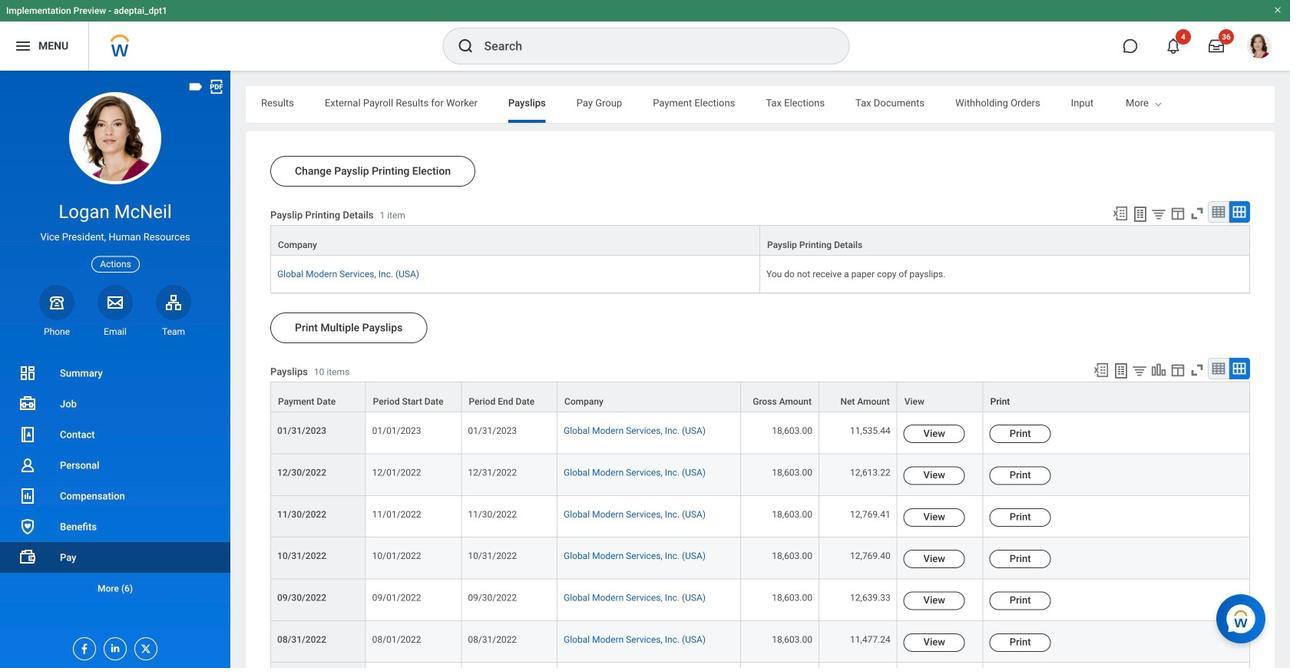 Task type: describe. For each thing, give the bounding box(es) containing it.
toolbar for 3rd row
[[1086, 358, 1251, 382]]

pay image
[[18, 549, 37, 567]]

mail image
[[106, 293, 124, 312]]

contact image
[[18, 426, 37, 444]]

4 row from the top
[[270, 413, 1251, 454]]

profile logan mcneil image
[[1248, 34, 1272, 62]]

7 row from the top
[[270, 538, 1251, 580]]

summary image
[[18, 364, 37, 383]]

2 fullscreen image from the top
[[1189, 362, 1206, 379]]

search image
[[457, 37, 475, 55]]

x image
[[135, 638, 152, 655]]

job image
[[18, 395, 37, 413]]

view printable version (pdf) image
[[208, 78, 225, 95]]

tag image
[[187, 78, 204, 95]]

export to excel image
[[1093, 362, 1110, 379]]

table image
[[1212, 204, 1227, 220]]

select to filter grid data image for export to worksheets image
[[1132, 363, 1149, 379]]

7 cell from the left
[[984, 663, 1251, 668]]

Search Workday  search field
[[484, 29, 818, 63]]

4 cell from the left
[[742, 663, 820, 668]]

3 cell from the left
[[558, 663, 742, 668]]

click to view/edit grid preferences image
[[1170, 362, 1187, 379]]

notifications large image
[[1166, 38, 1182, 54]]

export to worksheets image
[[1132, 205, 1150, 224]]

export to worksheets image
[[1112, 362, 1131, 380]]

expand table image
[[1232, 204, 1248, 220]]

personal image
[[18, 456, 37, 475]]

table image
[[1212, 361, 1227, 377]]

email logan mcneil element
[[98, 326, 133, 338]]

compensation image
[[18, 487, 37, 506]]

click to view/edit grid preferences image
[[1170, 205, 1187, 222]]

phone image
[[46, 293, 68, 312]]

benefits image
[[18, 518, 37, 536]]

1 row from the top
[[270, 225, 1251, 257]]



Task type: locate. For each thing, give the bounding box(es) containing it.
export to excel image
[[1112, 205, 1129, 222]]

8 row from the top
[[270, 580, 1251, 621]]

0 horizontal spatial select to filter grid data image
[[1132, 363, 1149, 379]]

0 vertical spatial select to filter grid data image
[[1151, 206, 1168, 222]]

select to filter grid data image
[[1151, 206, 1168, 222], [1132, 363, 1149, 379]]

6 row from the top
[[270, 496, 1251, 538]]

justify image
[[14, 37, 32, 55]]

toolbar
[[1106, 201, 1251, 225], [1086, 358, 1251, 382]]

1 fullscreen image from the top
[[1189, 205, 1206, 222]]

banner
[[0, 0, 1291, 71]]

view team image
[[164, 293, 183, 312]]

navigation pane region
[[0, 71, 230, 668]]

1 vertical spatial select to filter grid data image
[[1132, 363, 1149, 379]]

facebook image
[[74, 638, 91, 655]]

1 vertical spatial toolbar
[[1086, 358, 1251, 382]]

phone logan mcneil element
[[39, 326, 75, 338]]

fullscreen image right click to view/edit grid preferences icon
[[1189, 205, 1206, 222]]

select to filter grid data image right export to worksheets image
[[1132, 363, 1149, 379]]

0 vertical spatial fullscreen image
[[1189, 205, 1206, 222]]

list
[[0, 358, 230, 604]]

linkedin image
[[104, 638, 121, 655]]

1 horizontal spatial select to filter grid data image
[[1151, 206, 1168, 222]]

cell
[[366, 663, 462, 668], [462, 663, 558, 668], [558, 663, 742, 668], [742, 663, 820, 668], [820, 663, 898, 668], [898, 663, 984, 668], [984, 663, 1251, 668]]

close environment banner image
[[1274, 5, 1283, 15]]

3 row from the top
[[270, 382, 1251, 413]]

inbox large image
[[1209, 38, 1225, 54]]

0 vertical spatial toolbar
[[1106, 201, 1251, 225]]

9 row from the top
[[270, 621, 1251, 663]]

5 row from the top
[[270, 454, 1251, 496]]

row
[[270, 225, 1251, 257], [270, 256, 1251, 294], [270, 382, 1251, 413], [270, 413, 1251, 454], [270, 454, 1251, 496], [270, 496, 1251, 538], [270, 538, 1251, 580], [270, 580, 1251, 621], [270, 621, 1251, 663], [270, 663, 1251, 668]]

2 cell from the left
[[462, 663, 558, 668]]

5 cell from the left
[[820, 663, 898, 668]]

toolbar for 10th row from the bottom of the page
[[1106, 201, 1251, 225]]

select to filter grid data image right export to worksheets icon
[[1151, 206, 1168, 222]]

column header
[[270, 225, 761, 257]]

10 row from the top
[[270, 663, 1251, 668]]

expand table image
[[1232, 361, 1248, 377]]

2 row from the top
[[270, 256, 1251, 294]]

team logan mcneil element
[[156, 326, 191, 338]]

tab list
[[246, 86, 1291, 123]]

fullscreen image right click to view/edit grid preferences image
[[1189, 362, 1206, 379]]

fullscreen image
[[1189, 205, 1206, 222], [1189, 362, 1206, 379]]

select to filter grid data image for export to worksheets icon
[[1151, 206, 1168, 222]]

row header
[[270, 663, 366, 668]]

6 cell from the left
[[898, 663, 984, 668]]

1 vertical spatial fullscreen image
[[1189, 362, 1206, 379]]

1 cell from the left
[[366, 663, 462, 668]]



Task type: vqa. For each thing, say whether or not it's contained in the screenshot.
"Phone Logan McNeil" element
yes



